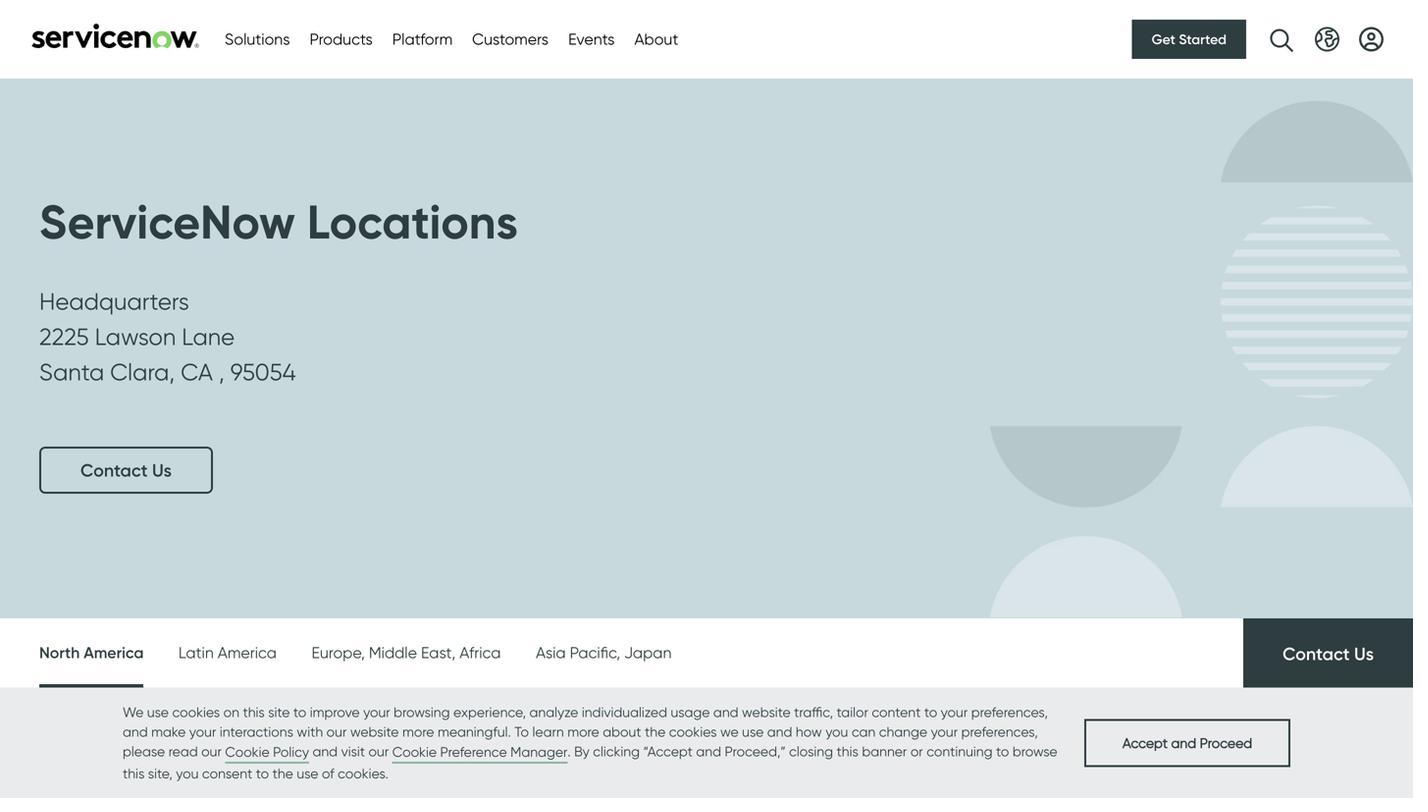 Task type: describe. For each thing, give the bounding box(es) containing it.
servicenow
[[39, 192, 295, 251]]

products
[[310, 29, 373, 49]]

asia pacific, japan link
[[536, 619, 672, 687]]

make
[[151, 724, 186, 740]]

how
[[796, 724, 822, 740]]

latin
[[179, 643, 214, 662]]

browse
[[1013, 743, 1058, 760]]

solutions
[[225, 29, 290, 49]]

north
[[39, 643, 80, 662]]

0 vertical spatial use
[[147, 704, 169, 721]]

accept and proceed
[[1123, 735, 1253, 751]]

ca
[[181, 358, 213, 387]]

us for the bottom 'contact us' link
[[1355, 643, 1375, 665]]

customers button
[[472, 27, 549, 51]]

latin america
[[179, 643, 277, 662]]

started
[[1180, 31, 1227, 48]]

tailor
[[837, 704, 869, 721]]

change
[[879, 724, 928, 740]]

cookie policy and visit our cookie preference manager
[[225, 743, 568, 760]]

2225
[[39, 323, 89, 351]]

please
[[123, 743, 165, 760]]

traffic,
[[794, 704, 834, 721]]

,
[[219, 358, 225, 387]]

pacific,
[[570, 643, 621, 662]]

improve
[[310, 704, 360, 721]]

middle
[[369, 643, 417, 662]]

policy
[[273, 744, 309, 760]]

north america
[[39, 643, 144, 662]]

santa
[[39, 358, 104, 387]]

europe, middle east, africa link
[[312, 619, 501, 687]]

we use cookies on this site to improve your browsing experience, analyze individualized usage and website traffic, tailor content to your preferences, and make your interactions with our website more meaningful. to learn more about the cookies we use and how you can change your preferences, please read our
[[123, 704, 1048, 760]]

and inside . by clicking "accept and proceed," closing this banner or continuing to browse this site, you consent to the use of cookies.
[[696, 743, 722, 760]]

continuing
[[927, 743, 993, 760]]

headquarters
[[39, 287, 189, 316]]

to left browse
[[997, 743, 1010, 760]]

north america link
[[39, 619, 144, 692]]

browsing
[[394, 704, 450, 721]]

2 vertical spatial this
[[123, 765, 145, 782]]

accept and proceed button
[[1085, 719, 1291, 767]]

1 vertical spatial website
[[350, 724, 399, 740]]

headquarters 2225 lawson lane santa clara, ca , 95054
[[39, 287, 296, 387]]

1 vertical spatial cookies
[[669, 724, 717, 740]]

experience,
[[454, 704, 526, 721]]

get
[[1152, 31, 1176, 48]]

on
[[223, 704, 240, 721]]

interactions
[[220, 724, 293, 740]]

contact us for the bottom 'contact us' link
[[1283, 643, 1375, 665]]

contact for the bottom 'contact us' link
[[1283, 643, 1351, 665]]

1 horizontal spatial our
[[327, 724, 347, 740]]

platform
[[392, 29, 453, 49]]

servicenow locations
[[39, 192, 518, 251]]

1 vertical spatial contact us link
[[1244, 619, 1414, 689]]

.
[[568, 743, 571, 760]]

proceed
[[1200, 735, 1253, 751]]

"accept
[[644, 743, 693, 760]]

learn
[[533, 724, 564, 740]]

go to servicenow account image
[[1360, 27, 1384, 52]]

events button
[[569, 27, 615, 51]]

and inside "cookie policy and visit our cookie preference manager"
[[313, 743, 338, 760]]

preference
[[440, 744, 507, 760]]

0 horizontal spatial cookies
[[172, 704, 220, 721]]

platform button
[[392, 27, 453, 51]]

meaningful.
[[438, 724, 511, 740]]

europe,
[[312, 643, 365, 662]]

can
[[852, 724, 876, 740]]

to down cookie policy link
[[256, 765, 269, 782]]

the inside the we use cookies on this site to improve your browsing experience, analyze individualized usage and website traffic, tailor content to your preferences, and make your interactions with our website more meaningful. to learn more about the cookies we use and how you can change your preferences, please read our
[[645, 724, 666, 740]]

europe, middle east, africa
[[312, 643, 501, 662]]

japan
[[625, 643, 672, 662]]

proceed,"
[[725, 743, 786, 760]]



Task type: vqa. For each thing, say whether or not it's contained in the screenshot.
Contact link
no



Task type: locate. For each thing, give the bounding box(es) containing it.
2 cookie from the left
[[392, 744, 437, 760]]

use up proceed,"
[[742, 724, 764, 740]]

0 vertical spatial contact us link
[[39, 447, 213, 494]]

you inside the we use cookies on this site to improve your browsing experience, analyze individualized usage and website traffic, tailor content to your preferences, and make your interactions with our website more meaningful. to learn more about the cookies we use and how you can change your preferences, please read our
[[826, 724, 849, 740]]

site,
[[148, 765, 173, 782]]

preferences,
[[972, 704, 1048, 721], [962, 724, 1039, 740]]

1 more from the left
[[403, 724, 434, 740]]

95054
[[230, 358, 296, 387]]

the down policy
[[273, 765, 293, 782]]

0 vertical spatial the
[[645, 724, 666, 740]]

0 vertical spatial cookies
[[172, 704, 220, 721]]

website up proceed,"
[[742, 704, 791, 721]]

1 horizontal spatial more
[[568, 724, 600, 740]]

you down read
[[176, 765, 199, 782]]

to up change
[[925, 704, 938, 721]]

or
[[911, 743, 924, 760]]

0 vertical spatial preferences,
[[972, 704, 1048, 721]]

customers
[[472, 29, 549, 49]]

america for latin america
[[218, 643, 277, 662]]

cookie
[[225, 744, 270, 760], [392, 744, 437, 760]]

servicenow image
[[29, 23, 201, 49]]

contact
[[81, 460, 148, 481], [1283, 643, 1351, 665]]

2 america from the left
[[218, 643, 277, 662]]

clicking
[[593, 743, 640, 760]]

banner
[[862, 743, 908, 760]]

individualized
[[582, 704, 668, 721]]

about
[[635, 29, 679, 49]]

. by clicking "accept and proceed," closing this banner or continuing to browse this site, you consent to the use of cookies.
[[123, 743, 1058, 782]]

lawson
[[95, 323, 176, 351]]

with
[[297, 724, 323, 740]]

lane
[[182, 323, 235, 351]]

1 cookie from the left
[[225, 744, 270, 760]]

more down browsing
[[403, 724, 434, 740]]

products button
[[310, 27, 373, 51]]

clara,
[[110, 358, 175, 387]]

cookie preference manager link
[[392, 742, 568, 764]]

cookie down interactions
[[225, 744, 270, 760]]

0 vertical spatial contact
[[81, 460, 148, 481]]

cookies
[[172, 704, 220, 721], [669, 724, 717, 740]]

0 horizontal spatial our
[[201, 743, 222, 760]]

0 vertical spatial contact us
[[81, 460, 172, 481]]

our inside "cookie policy and visit our cookie preference manager"
[[369, 743, 389, 760]]

2 horizontal spatial our
[[369, 743, 389, 760]]

us for leftmost 'contact us' link
[[152, 460, 172, 481]]

site
[[268, 704, 290, 721]]

2 vertical spatial use
[[297, 765, 319, 782]]

our right visit
[[369, 743, 389, 760]]

0 horizontal spatial the
[[273, 765, 293, 782]]

1 vertical spatial the
[[273, 765, 293, 782]]

1 vertical spatial us
[[1355, 643, 1375, 665]]

east,
[[421, 643, 456, 662]]

0 vertical spatial you
[[826, 724, 849, 740]]

this up interactions
[[243, 704, 265, 721]]

by
[[575, 743, 590, 760]]

0 horizontal spatial contact us
[[81, 460, 172, 481]]

your
[[363, 704, 390, 721], [941, 704, 968, 721], [189, 724, 216, 740], [931, 724, 958, 740]]

0 horizontal spatial more
[[403, 724, 434, 740]]

1 horizontal spatial you
[[826, 724, 849, 740]]

1 horizontal spatial the
[[645, 724, 666, 740]]

you down tailor on the right
[[826, 724, 849, 740]]

1 vertical spatial you
[[176, 765, 199, 782]]

1 vertical spatial contact
[[1283, 643, 1351, 665]]

content
[[872, 704, 921, 721]]

0 horizontal spatial contact us link
[[39, 447, 213, 494]]

of
[[322, 765, 334, 782]]

africa
[[460, 643, 501, 662]]

events
[[569, 29, 615, 49]]

1 america from the left
[[84, 643, 144, 662]]

use
[[147, 704, 169, 721], [742, 724, 764, 740], [297, 765, 319, 782]]

america for north america
[[84, 643, 144, 662]]

manager
[[511, 744, 568, 760]]

this down can
[[837, 743, 859, 760]]

about button
[[635, 27, 679, 51]]

website up visit
[[350, 724, 399, 740]]

locations
[[307, 192, 518, 251]]

to
[[515, 724, 529, 740]]

to
[[293, 704, 307, 721], [925, 704, 938, 721], [997, 743, 1010, 760], [256, 765, 269, 782]]

1 horizontal spatial use
[[297, 765, 319, 782]]

contact us link
[[39, 447, 213, 494], [1244, 619, 1414, 689]]

1 horizontal spatial contact
[[1283, 643, 1351, 665]]

1 horizontal spatial us
[[1355, 643, 1375, 665]]

0 horizontal spatial cookie
[[225, 744, 270, 760]]

contact us for leftmost 'contact us' link
[[81, 460, 172, 481]]

we
[[721, 724, 739, 740]]

cookie down browsing
[[392, 744, 437, 760]]

america right latin
[[218, 643, 277, 662]]

cookies up make
[[172, 704, 220, 721]]

and
[[714, 704, 739, 721], [123, 724, 148, 740], [768, 724, 793, 740], [1172, 735, 1197, 751], [313, 743, 338, 760], [696, 743, 722, 760]]

1 horizontal spatial america
[[218, 643, 277, 662]]

the inside . by clicking "accept and proceed," closing this banner or continuing to browse this site, you consent to the use of cookies.
[[273, 765, 293, 782]]

read
[[169, 743, 198, 760]]

america inside the north america link
[[84, 643, 144, 662]]

cookies.
[[338, 765, 389, 782]]

this
[[243, 704, 265, 721], [837, 743, 859, 760], [123, 765, 145, 782]]

this down please
[[123, 765, 145, 782]]

1 vertical spatial preferences,
[[962, 724, 1039, 740]]

more up by
[[568, 724, 600, 740]]

0 horizontal spatial contact
[[81, 460, 148, 481]]

0 horizontal spatial america
[[84, 643, 144, 662]]

this inside the we use cookies on this site to improve your browsing experience, analyze individualized usage and website traffic, tailor content to your preferences, and make your interactions with our website more meaningful. to learn more about the cookies we use and how you can change your preferences, please read our
[[243, 704, 265, 721]]

we
[[123, 704, 144, 721]]

use inside . by clicking "accept and proceed," closing this banner or continuing to browse this site, you consent to the use of cookies.
[[297, 765, 319, 782]]

1 vertical spatial use
[[742, 724, 764, 740]]

to right site
[[293, 704, 307, 721]]

1 horizontal spatial contact us
[[1283, 643, 1375, 665]]

2 horizontal spatial use
[[742, 724, 764, 740]]

0 vertical spatial website
[[742, 704, 791, 721]]

latin america link
[[179, 619, 277, 687]]

closing
[[790, 743, 834, 760]]

website
[[742, 704, 791, 721], [350, 724, 399, 740]]

about
[[603, 724, 642, 740]]

contact for leftmost 'contact us' link
[[81, 460, 148, 481]]

0 horizontal spatial us
[[152, 460, 172, 481]]

use left the of
[[297, 765, 319, 782]]

2 more from the left
[[568, 724, 600, 740]]

1 horizontal spatial cookies
[[669, 724, 717, 740]]

our down improve
[[327, 724, 347, 740]]

consent
[[202, 765, 253, 782]]

asia pacific, japan
[[536, 643, 672, 662]]

1 horizontal spatial contact us link
[[1244, 619, 1414, 689]]

our up consent
[[201, 743, 222, 760]]

america inside latin america link
[[218, 643, 277, 662]]

0 vertical spatial this
[[243, 704, 265, 721]]

the up "accept
[[645, 724, 666, 740]]

1 vertical spatial this
[[837, 743, 859, 760]]

0 horizontal spatial this
[[123, 765, 145, 782]]

solutions button
[[225, 27, 290, 51]]

america
[[84, 643, 144, 662], [218, 643, 277, 662]]

1 horizontal spatial cookie
[[392, 744, 437, 760]]

our
[[327, 724, 347, 740], [201, 743, 222, 760], [369, 743, 389, 760]]

visit
[[341, 743, 365, 760]]

analyze
[[530, 704, 579, 721]]

0 horizontal spatial website
[[350, 724, 399, 740]]

cookie policy link
[[225, 742, 309, 764]]

the
[[645, 724, 666, 740], [273, 765, 293, 782]]

asia
[[536, 643, 566, 662]]

you
[[826, 724, 849, 740], [176, 765, 199, 782]]

1 vertical spatial contact us
[[1283, 643, 1375, 665]]

0 horizontal spatial you
[[176, 765, 199, 782]]

1 horizontal spatial website
[[742, 704, 791, 721]]

0 vertical spatial us
[[152, 460, 172, 481]]

more
[[403, 724, 434, 740], [568, 724, 600, 740]]

1 horizontal spatial this
[[243, 704, 265, 721]]

get started
[[1152, 31, 1227, 48]]

cookies down usage
[[669, 724, 717, 740]]

use up make
[[147, 704, 169, 721]]

usage
[[671, 704, 710, 721]]

0 horizontal spatial use
[[147, 704, 169, 721]]

you inside . by clicking "accept and proceed," closing this banner or continuing to browse this site, you consent to the use of cookies.
[[176, 765, 199, 782]]

2 horizontal spatial this
[[837, 743, 859, 760]]

and inside button
[[1172, 735, 1197, 751]]

get started link
[[1133, 20, 1247, 59]]

america right north
[[84, 643, 144, 662]]

accept
[[1123, 735, 1168, 751]]



